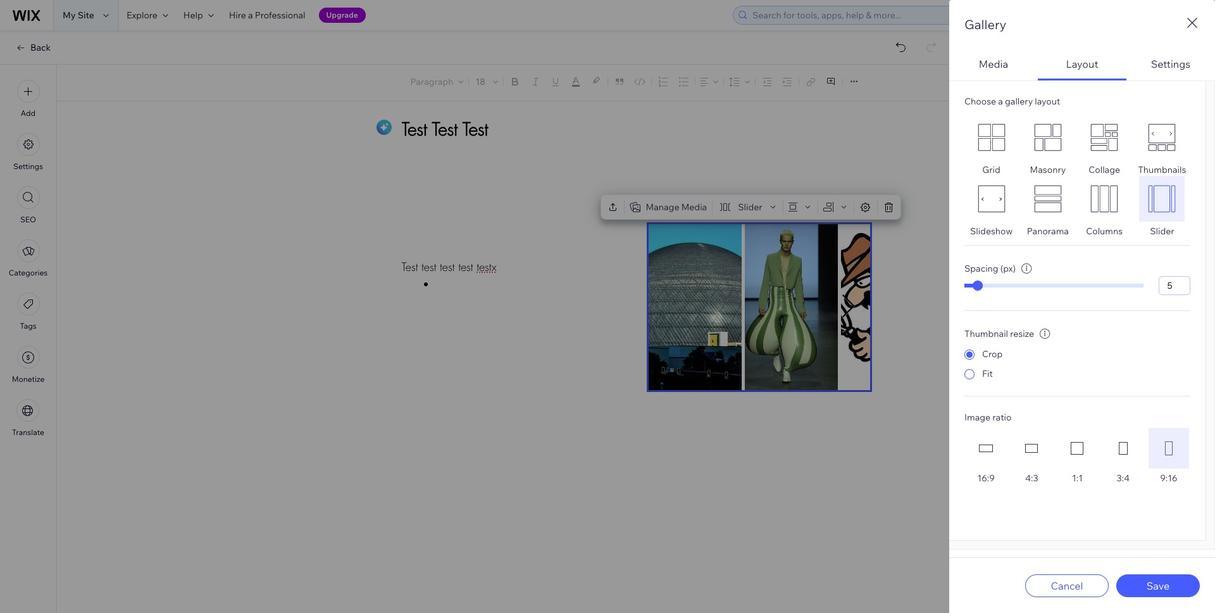 Task type: describe. For each thing, give the bounding box(es) containing it.
cancel button
[[1026, 574, 1110, 597]]

manage
[[646, 201, 680, 213]]

seo
[[20, 215, 36, 224]]

upgrade
[[327, 10, 358, 20]]

gallery
[[1006, 96, 1034, 107]]

list box for choose a gallery layout
[[965, 115, 1191, 237]]

resize
[[1011, 328, 1035, 339]]

save
[[1147, 579, 1171, 592]]

cancel
[[1052, 579, 1084, 592]]

choose
[[965, 96, 997, 107]]

Add a Catchy Title text field
[[402, 117, 856, 141]]

hire a professional
[[229, 9, 306, 21]]

seo button
[[17, 186, 40, 224]]

paragraph
[[411, 76, 454, 87]]

translate
[[12, 427, 44, 437]]

professional
[[255, 9, 306, 21]]

help
[[184, 9, 203, 21]]

test
[[402, 260, 418, 274]]

(px)
[[1001, 263, 1017, 274]]

list box for image ratio
[[965, 428, 1191, 484]]

image ratio
[[965, 412, 1012, 423]]

layout tab panel
[[950, 80, 1216, 550]]

testx
[[477, 260, 497, 274]]

slideshow
[[971, 225, 1014, 237]]

settings inside menu
[[13, 161, 43, 171]]

add button
[[17, 80, 40, 118]]

layout button
[[1039, 49, 1127, 80]]

manage media button
[[627, 198, 710, 216]]

save button
[[1117, 574, 1201, 597]]

1 test from the left
[[422, 260, 437, 274]]

categories
[[9, 268, 48, 277]]

hire a professional link
[[221, 0, 313, 30]]

slider inside layout tab panel
[[1151, 225, 1175, 237]]

a for gallery
[[999, 96, 1004, 107]]

layout
[[1036, 96, 1061, 107]]

my site
[[63, 9, 94, 21]]

1:1
[[1073, 472, 1084, 484]]

9:16
[[1161, 472, 1178, 484]]

thumbnails
[[1139, 164, 1187, 175]]

upgrade button
[[319, 8, 366, 23]]

layout
[[1067, 57, 1099, 70]]

help button
[[176, 0, 221, 30]]

paragraph button
[[408, 73, 466, 91]]

spacing (px)
[[965, 263, 1017, 274]]



Task type: locate. For each thing, give the bounding box(es) containing it.
settings button
[[1127, 49, 1216, 80], [13, 133, 43, 171]]

spacing
[[965, 263, 999, 274]]

None range field
[[965, 284, 1144, 288]]

settings up seo button
[[13, 161, 43, 171]]

list box
[[965, 115, 1191, 237], [965, 428, 1191, 484]]

option group containing crop
[[965, 341, 1191, 381]]

none range field inside layout tab panel
[[965, 284, 1144, 288]]

a inside tab panel
[[999, 96, 1004, 107]]

explore
[[127, 9, 158, 21]]

a left gallery
[[999, 96, 1004, 107]]

settings inside button
[[1152, 57, 1191, 70]]

0 horizontal spatial slider
[[739, 201, 763, 213]]

0 vertical spatial slider
[[739, 201, 763, 213]]

thumbnail resize
[[965, 328, 1035, 339]]

site
[[78, 9, 94, 21]]

1 vertical spatial settings button
[[13, 133, 43, 171]]

grid
[[983, 164, 1001, 175]]

gallery
[[965, 16, 1007, 32]]

0 vertical spatial media
[[980, 57, 1009, 70]]

1 vertical spatial media
[[682, 201, 708, 213]]

0 vertical spatial settings button
[[1127, 49, 1216, 80]]

back
[[30, 42, 51, 53]]

test
[[422, 260, 437, 274], [440, 260, 455, 274], [459, 260, 473, 274]]

1 vertical spatial a
[[999, 96, 1004, 107]]

menu
[[0, 72, 56, 445]]

tab list
[[950, 49, 1216, 550]]

1 horizontal spatial test
[[440, 260, 455, 274]]

my
[[63, 9, 76, 21]]

1 horizontal spatial slider
[[1151, 225, 1175, 237]]

categories button
[[9, 239, 48, 277]]

0 horizontal spatial settings button
[[13, 133, 43, 171]]

settings
[[1152, 57, 1191, 70], [13, 161, 43, 171]]

1 list box from the top
[[965, 115, 1191, 237]]

notes
[[1172, 77, 1197, 88]]

list box containing 16:9
[[965, 428, 1191, 484]]

a
[[248, 9, 253, 21], [999, 96, 1004, 107]]

image
[[965, 412, 991, 423]]

3 test from the left
[[459, 260, 473, 274]]

back button
[[15, 42, 51, 53]]

3:4
[[1117, 472, 1130, 484]]

tags
[[20, 321, 36, 331]]

0 vertical spatial a
[[248, 9, 253, 21]]

masonry
[[1031, 164, 1067, 175]]

crop
[[983, 348, 1003, 360]]

1 vertical spatial list box
[[965, 428, 1191, 484]]

choose a gallery layout
[[965, 96, 1061, 107]]

test test test test testx
[[402, 260, 497, 274]]

1 horizontal spatial settings button
[[1127, 49, 1216, 80]]

menu containing add
[[0, 72, 56, 445]]

panorama
[[1028, 225, 1070, 237]]

1 vertical spatial settings
[[13, 161, 43, 171]]

1 vertical spatial slider
[[1151, 225, 1175, 237]]

translate button
[[12, 399, 44, 437]]

columns
[[1087, 225, 1124, 237]]

a right hire
[[248, 9, 253, 21]]

slider button
[[716, 198, 781, 216]]

2 test from the left
[[440, 260, 455, 274]]

monetize button
[[12, 346, 45, 384]]

media
[[980, 57, 1009, 70], [682, 201, 708, 213]]

0 horizontal spatial a
[[248, 9, 253, 21]]

notes button
[[1150, 74, 1201, 91]]

Search for tools, apps, help & more... field
[[749, 6, 1042, 24]]

option group inside layout tab panel
[[965, 341, 1191, 381]]

collage
[[1089, 164, 1121, 175]]

slider inside button
[[739, 201, 763, 213]]

media right manage
[[682, 201, 708, 213]]

1 horizontal spatial a
[[999, 96, 1004, 107]]

none number field inside layout tab panel
[[1160, 276, 1191, 295]]

0 vertical spatial settings
[[1152, 57, 1191, 70]]

fit
[[983, 368, 994, 379]]

manage media
[[646, 201, 708, 213]]

2 list box from the top
[[965, 428, 1191, 484]]

1 horizontal spatial settings
[[1152, 57, 1191, 70]]

4:3
[[1026, 472, 1039, 484]]

option group
[[965, 341, 1191, 381]]

hire
[[229, 9, 246, 21]]

list box containing grid
[[965, 115, 1191, 237]]

0 horizontal spatial media
[[682, 201, 708, 213]]

settings up notes button
[[1152, 57, 1191, 70]]

0 horizontal spatial test
[[422, 260, 437, 274]]

0 vertical spatial list box
[[965, 115, 1191, 237]]

16:9
[[978, 472, 995, 484]]

0 horizontal spatial settings
[[13, 161, 43, 171]]

ratio
[[993, 412, 1012, 423]]

media button
[[950, 49, 1039, 80]]

1 horizontal spatial media
[[980, 57, 1009, 70]]

tab list containing media
[[950, 49, 1216, 550]]

monetize
[[12, 374, 45, 384]]

media up the choose
[[980, 57, 1009, 70]]

tags button
[[17, 293, 40, 331]]

2 horizontal spatial test
[[459, 260, 473, 274]]

a for professional
[[248, 9, 253, 21]]

slider
[[739, 201, 763, 213], [1151, 225, 1175, 237]]

thumbnail
[[965, 328, 1009, 339]]

None number field
[[1160, 276, 1191, 295]]

add
[[21, 108, 36, 118]]



Task type: vqa. For each thing, say whether or not it's contained in the screenshot.
The "Spacing (Px)"
yes



